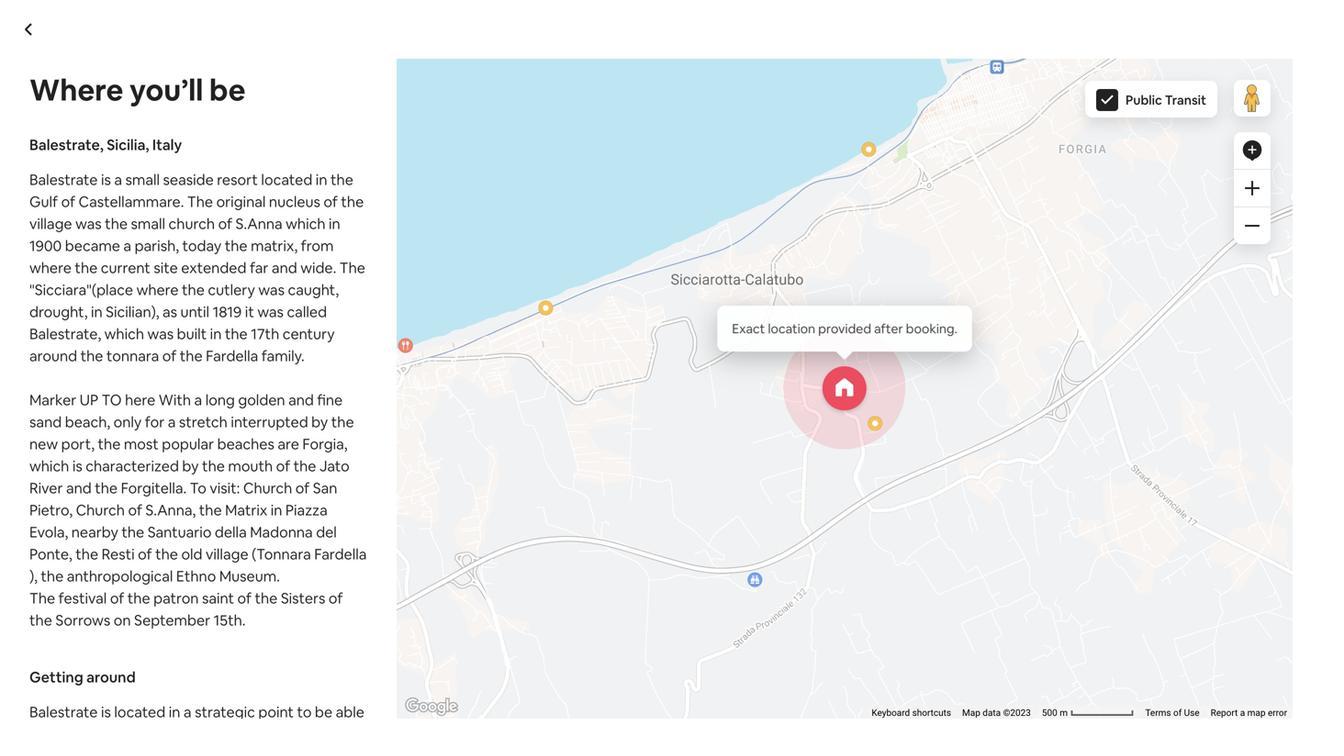 Task type: locate. For each thing, give the bounding box(es) containing it.
parish, for the festival of the patron saint of the sisters of the sorrows on september 15th.
[[217, 359, 261, 377]]

site inside where you'll be dialog
[[154, 259, 178, 277]]

gesta,erice,san
[[222, 747, 327, 749]]

today inside where you'll be dialog
[[182, 237, 222, 255]]

italy inside where you'll be dialog
[[152, 135, 182, 154]]

castellammare.
[[79, 192, 184, 211], [523, 337, 629, 355]]

became for marker up to here with a long golden and fine sand beach, only for a stretch interrupted by the new port, the most popular beaches are forgia, which is characterized by the mouth of the jato river and the forgitella. to visit: church of san pietro, church of s.anna, the matrix in piazza evola, nearby the santuario della madonna del ponte, the resti of the old village (tonnara fardella ), the anthropological ethno museum. the festival of the patron saint of the sisters of the sorrows on september 15th.
[[65, 237, 120, 255]]

0 vertical spatial seaside
[[163, 170, 214, 189]]

500 for the topmost report a map error "link"
[[925, 261, 940, 272]]

we
[[147, 647, 169, 666], [147, 717, 169, 736]]

0 vertical spatial be
[[209, 71, 246, 109]]

extended inside where you'll be dialog
[[181, 259, 247, 277]]

keyboard shortcuts
[[754, 261, 834, 272], [872, 708, 952, 719]]

it for marker up to here with a long golden and fine sand beach, only for a stretch interrupted by the new port, the most popular beaches are forgia, which is characterized by the mouth of the jato river and the forgitella. to visit: church of san pietro, church of s.anna, the matrix in piazza evola, nearby the santuario della madonna del ponte, the resti of the old village (tonnara fardella ), the anthropological ethno museum. the festival of the patron saint of the sisters of the sorrows on september 15th.
[[245, 303, 254, 321]]

registration number 19082007c209160
[[669, 604, 939, 623]]

s.anna for marker up to here with a long golden and fine sand beach, only for a stretch interrupted by the new port, the most popular beaches are forgia, which is characterized by the mouth of the jato river and the forgitella. to visit: church of san pietro, church of s.anna, the matrix in piazza evola, nearby the santuario della madonna del ponte, the resti of the old village (tonnara fardella ), the anthropological ethno museum.
[[1018, 337, 1065, 355]]

keyboard shortcuts for the topmost report a map error "link"'s keyboard shortcuts button
[[754, 261, 834, 272]]

with
[[159, 391, 191, 410], [276, 425, 309, 444]]

0 horizontal spatial terms of use link
[[1028, 261, 1083, 272]]

1 vertical spatial matrix
[[225, 501, 267, 520]]

called for marker up to here with a long golden and fine sand beach, only for a stretch interrupted by the new port, the most popular beaches are forgia, which is characterized by the mouth of the jato river and the forgitella. to visit: church of san pietro, church of s.anna, the matrix in piazza evola, nearby the santuario della madonna del ponte, the resti of the old village (tonnara fardella ), the anthropological ethno museum. the festival of the patron saint of the sisters of the sorrows on september 15th.
[[287, 303, 327, 321]]

saint
[[320, 491, 352, 510], [202, 589, 234, 608]]

"sicciara"(place
[[29, 281, 133, 299], [758, 359, 862, 377]]

balestrate for the festival of the patron saint of the sisters of the sorrows on september 15th.
[[147, 337, 215, 355]]

1 horizontal spatial 500
[[1042, 708, 1058, 719]]

piazza inside where you'll be dialog
[[286, 501, 328, 520]]

terms for terms of use link in where you'll be dialog
[[1146, 708, 1172, 719]]

1 horizontal spatial visit: church
[[595, 447, 677, 466]]

0 horizontal spatial caught,
[[288, 281, 339, 299]]

terms of use link for report a map error "link" in the where you'll be dialog
[[1146, 708, 1200, 719]]

hosted by innocenzo joined in july 2014
[[220, 528, 417, 577]]

0 horizontal spatial report a map error link
[[1094, 261, 1170, 272]]

up
[[80, 391, 98, 410], [197, 425, 216, 444]]

1 horizontal spatial as
[[204, 381, 218, 400]]

where
[[29, 259, 72, 277], [136, 281, 179, 299], [419, 359, 461, 377], [866, 359, 908, 377]]

1 vertical spatial data
[[983, 708, 1001, 719]]

that
[[418, 717, 447, 736]]

far inside where you'll be dialog
[[250, 259, 269, 277]]

marker up to here with a long golden and fine sand beach, only for a stretch interrupted by the new port, the most popular beaches are forgia, which is characterized by the mouth of the jato river and the forgitella. to visit: church of san pietro, church of s.anna, the matrix in piazza evola, nearby the santuario della madonna del ponte, the resti of the old village (tonnara fardella ), the anthropological ethno museum. the festival of the patron saint of the sisters of the sorrows on september 15th.
[[29, 391, 367, 630], [147, 425, 1166, 510]]

balestrate is a small seaside resort located in the gulf of castellammare. the original nucleus of the village was the small church of s.anna which in 1900 became a parish, today the matrix, from where the current site extended far and wide. the "sicciara"(place where the cutlery was caught, drought, in sicilian), as until 1819 it was called balestrate, which was built in the 17th century around the tonnara of the fardella family. for marker up to here with a long golden and fine sand beach, only for a stretch interrupted by the new port, the most popular beaches are forgia, which is characterized by the mouth of the jato river and the forgitella. to visit: church of san pietro, church of s.anna, the matrix in piazza evola, nearby the santuario della madonna del ponte, the resti of the old village (tonnara fardella ), the anthropological ethno museum. the festival of the patron saint of the sisters of the sorrows on september 15th.
[[29, 170, 366, 366]]

keyboard inside where you'll be dialog
[[872, 708, 910, 719]]

0 vertical spatial balestrate, sicilia, italy
[[29, 135, 182, 154]]

century inside where you'll be dialog
[[283, 325, 335, 344]]

2 della from the top
[[215, 523, 247, 542]]

ethno inside marker up to here with a long golden and fine sand beach, only for a stretch interrupted by the new port, the most popular beaches are forgia, which is characterized by the mouth of the jato river and the forgitella. to visit: church of san pietro, church of s.anna, the matrix in piazza evola, nearby the santuario della madonna del ponte, the resti of the old village (tonnara fardella ), the anthropological ethno museum. the festival of the patron saint of the sisters of the sorrows on september 15th.
[[176, 567, 216, 586]]

drought, inside where you'll be dialog
[[29, 303, 88, 321]]

new inside where you'll be dialog
[[29, 435, 58, 454]]

small
[[125, 170, 160, 189], [131, 214, 165, 233], [243, 337, 277, 355], [914, 337, 948, 355]]

seaside
[[163, 170, 214, 189], [281, 337, 331, 355]]

1 horizontal spatial up
[[197, 425, 216, 444]]

shortcuts inside where you'll be dialog
[[913, 708, 952, 719]]

1 vertical spatial museum.
[[219, 567, 280, 586]]

resort
[[217, 170, 258, 189], [335, 337, 376, 355]]

0 vertical spatial old
[[491, 469, 513, 488]]

m for terms of use link in where you'll be dialog
[[1060, 708, 1068, 719]]

the
[[331, 170, 354, 189], [341, 192, 364, 211], [105, 214, 128, 233], [225, 237, 248, 255], [75, 259, 98, 277], [182, 281, 205, 299], [225, 325, 248, 344], [448, 337, 471, 355], [786, 337, 809, 355], [888, 337, 910, 355], [80, 347, 103, 366], [180, 347, 203, 366], [307, 359, 330, 377], [464, 359, 487, 377], [911, 359, 934, 377], [567, 381, 590, 400], [731, 381, 754, 400], [831, 381, 853, 400], [331, 413, 354, 432], [766, 425, 788, 444], [860, 425, 883, 444], [98, 435, 121, 454], [263, 447, 286, 466], [355, 447, 378, 466], [480, 447, 502, 466], [1119, 447, 1142, 466], [202, 457, 225, 476], [294, 457, 316, 476], [386, 469, 409, 488], [465, 469, 488, 488], [692, 469, 714, 488], [95, 479, 118, 498], [245, 491, 268, 510], [372, 491, 395, 510], [464, 491, 487, 510], [122, 523, 144, 542], [76, 545, 98, 564], [155, 545, 178, 564], [41, 567, 64, 586], [127, 589, 150, 608], [255, 589, 278, 608], [29, 611, 52, 630], [77, 725, 100, 744]]

: left within
[[768, 703, 772, 722]]

san
[[698, 447, 722, 466], [313, 479, 337, 498]]

characterized down show more button
[[147, 447, 240, 466]]

it
[[245, 303, 254, 321], [286, 381, 295, 400]]

©2023 inside where you'll be dialog
[[1004, 708, 1031, 719]]

castellammare. inside where you'll be dialog
[[79, 192, 184, 211]]

current inside where you'll be dialog
[[101, 259, 150, 277]]

map for report a map error "link" in the where you'll be dialog
[[1248, 708, 1266, 719]]

0 vertical spatial pietro, church
[[725, 447, 821, 466]]

1 vertical spatial report a map error link
[[1211, 708, 1288, 719]]

use inside where you'll be dialog
[[1185, 708, 1200, 719]]

terms of use link
[[1028, 261, 1083, 272], [1146, 708, 1200, 719]]

500 inside where you'll be dialog
[[1042, 708, 1058, 719]]

with up show
[[159, 391, 191, 410]]

balestrate, sicilia, italy
[[29, 135, 182, 154], [147, 302, 300, 321]]

1 vertical spatial "sicciara"(place
[[758, 359, 862, 377]]

response down response rate
[[669, 703, 734, 722]]

0 vertical spatial until
[[181, 303, 209, 321]]

map for the topmost report a map error "link"
[[1130, 261, 1149, 272]]

1 horizontal spatial m
[[1060, 708, 1068, 719]]

sand inside marker up to here with a long golden and fine sand beach, only for a stretch interrupted by the new port, the most popular beaches are forgia, which is characterized by the mouth of the jato river and the forgitella. to visit: church of san pietro, church of s.anna, the matrix in piazza evola, nearby the santuario della madonna del ponte, the resti of the old village (tonnara fardella ), the anthropological ethno museum. the festival of the patron saint of the sisters of the sorrows on september 15th.
[[29, 413, 62, 432]]

0 horizontal spatial castellammare.
[[79, 192, 184, 211]]

1 vertical spatial saint
[[202, 589, 234, 608]]

0 vertical spatial site
[[154, 259, 178, 277]]

superhost
[[458, 604, 528, 623]]

google map
showing 4 points of interest. region
[[113, 0, 1289, 504]]

0 horizontal spatial gulf
[[29, 192, 58, 211]]

characterized inside where you'll be dialog
[[86, 457, 179, 476]]

shortcuts for the topmost report a map error "link"'s keyboard shortcuts button
[[795, 261, 834, 272]]

until
[[181, 303, 209, 321], [222, 381, 251, 400]]

1 vertical spatial parish,
[[217, 359, 261, 377]]

data for report a map error "link" in the where you'll be dialog
[[983, 708, 1001, 719]]

balestrate is a small seaside resort located in the gulf of castellammare. the original nucleus of the village was the small church of s.anna which in 1900 became a parish, today the matrix, from where the current site extended far and wide. the "sicciara"(place where the cutlery was caught, drought, in sicilian), as until 1819 it was called balestrate, which was built in the 17th century around the tonnara of the fardella family.
[[29, 170, 366, 366], [147, 337, 1159, 400]]

1 horizontal spatial patron
[[271, 491, 316, 510]]

0 vertical spatial ©2023
[[886, 261, 914, 272]]

be left able
[[315, 703, 333, 722]]

to right point
[[297, 703, 312, 722]]

0 vertical spatial original
[[216, 192, 266, 211]]

built inside where you'll be dialog
[[177, 325, 207, 344]]

gulf inside where you'll be dialog
[[29, 192, 58, 211]]

around for the festival of the patron saint of the sisters of the sorrows on september 15th.
[[680, 381, 728, 400]]

your stay location, map pin image inside google map
showing 4 points of interest. region
[[639, 30, 683, 74]]

0 horizontal spatial visit: church
[[210, 479, 292, 498]]

del inside marker up to here with a long golden and fine sand beach, only for a stretch interrupted by the new port, the most popular beaches are forgia, which is characterized by the mouth of the jato river and the forgitella. to visit: church of san pietro, church of s.anna, the matrix in piazza evola, nearby the santuario della madonna del ponte, the resti of the old village (tonnara fardella ), the anthropological ethno museum. the festival of the patron saint of the sisters of the sorrows on september 15th.
[[316, 523, 337, 542]]

0 horizontal spatial up
[[80, 391, 98, 410]]

sicilia,
[[107, 135, 149, 154], [224, 302, 267, 321]]

fardella
[[206, 347, 258, 366], [857, 381, 909, 400], [624, 469, 677, 488], [314, 545, 367, 564]]

around for marker up to here with a long golden and fine sand beach, only for a stretch interrupted by the new port, the most popular beaches are forgia, which is characterized by the mouth of the jato river and the forgitella. to visit: church of san pietro, church of s.anna, the matrix in piazza evola, nearby the santuario della madonna del ponte, the resti of the old village (tonnara fardella ), the anthropological ethno museum. the festival of the patron saint of the sisters of the sorrows on september 15th.
[[29, 347, 77, 366]]

village (tonnara inside marker up to here with a long golden and fine sand beach, only for a stretch interrupted by the new port, the most popular beaches are forgia, which is characterized by the mouth of the jato river and the forgitella. to visit: church of san pietro, church of s.anna, the matrix in piazza evola, nearby the santuario della madonna del ponte, the resti of the old village (tonnara fardella ), the anthropological ethno museum. the festival of the patron saint of the sisters of the sorrows on september 15th.
[[206, 545, 311, 564]]

castellammare. for marker up to here with a long golden and fine sand beach, only for a stretch interrupted by the new port, the most popular beaches are forgia, which is characterized by the mouth of the jato river and the forgitella. to visit: church of san pietro, church of s.anna, the matrix in piazza evola, nearby the santuario della madonna del ponte, the resti of the old village (tonnara fardella ), the anthropological ethno museum. the festival of the patron saint of the sisters of the sorrows on september 15th.
[[79, 192, 184, 211]]

saint up innocenzo
[[320, 491, 352, 510]]

point
[[258, 703, 294, 722]]

1 horizontal spatial matrix
[[921, 447, 964, 466]]

1 horizontal spatial site
[[543, 359, 568, 377]]

a
[[114, 170, 122, 189], [123, 237, 131, 255], [1123, 261, 1128, 272], [232, 337, 240, 355], [206, 359, 213, 377], [194, 391, 202, 410], [168, 413, 176, 432], [312, 425, 320, 444], [602, 425, 610, 444], [184, 703, 192, 722], [1241, 708, 1246, 719], [534, 717, 542, 736]]

1 horizontal spatial shortcuts
[[913, 708, 952, 719]]

1 horizontal spatial keyboard shortcuts button
[[872, 707, 952, 720]]

balestrate up visit
[[29, 703, 98, 722]]

love right we
[[293, 647, 321, 666]]

madonna inside where you'll be dialog
[[250, 523, 313, 542]]

0 vertical spatial m
[[943, 261, 951, 272]]

500 m
[[925, 261, 953, 272], [1042, 708, 1071, 719]]

beach, inside where you'll be dialog
[[65, 413, 110, 432]]

located
[[261, 170, 313, 189], [379, 337, 430, 355], [114, 703, 166, 722]]

caught,
[[288, 281, 339, 299], [1017, 359, 1068, 377]]

family. for marker up to here with a long golden and fine sand beach, only for a stretch interrupted by the new port, the most popular beaches are forgia, which is characterized by the mouth of the jato river and the forgitella. to visit: church of san pietro, church of s.anna, the matrix in piazza evola, nearby the santuario della madonna del ponte, the resti of the old village (tonnara fardella ), the anthropological ethno museum. the festival of the patron saint of the sisters of the sorrows on september 15th.
[[262, 347, 305, 366]]

1 vertical spatial :
[[768, 703, 772, 722]]

17th for marker up to here with a long golden and fine sand beach, only for a stretch interrupted by the new port, the most popular beaches are forgia, which is characterized by the mouth of the jato river and the forgitella. to visit: church of san pietro, church of s.anna, the matrix in piazza evola, nearby the santuario della madonna del ponte, the resti of the old village (tonnara fardella ), the anthropological ethno museum. the festival of the patron saint of the sisters of the sorrows on september 15th.
[[251, 325, 279, 344]]

1 horizontal spatial caught,
[[1017, 359, 1068, 377]]

sisters down 2014
[[281, 589, 326, 608]]

saint right 464 at the bottom of the page
[[202, 589, 234, 608]]

fine inside where you'll be dialog
[[317, 391, 343, 410]]

0 horizontal spatial data
[[866, 261, 884, 272]]

0 vertical spatial 17th
[[251, 325, 279, 344]]

love
[[173, 647, 200, 666], [293, 647, 321, 666]]

report inside where you'll be dialog
[[1211, 708, 1238, 719]]

festival up getting around
[[58, 589, 107, 608]]

as
[[163, 303, 177, 321], [204, 381, 218, 400], [299, 725, 314, 744]]

today for the festival of the patron saint of the sisters of the sorrows on september 15th.
[[264, 359, 304, 377]]

1 vertical spatial 15th.
[[214, 611, 246, 630]]

original inside where you'll be dialog
[[216, 192, 266, 211]]

from
[[301, 237, 334, 255], [383, 359, 416, 377]]

balestrate up show more
[[147, 337, 215, 355]]

with right more
[[276, 425, 309, 444]]

zoom in image
[[1246, 181, 1260, 196]]

family.
[[262, 347, 305, 366], [912, 381, 956, 400]]

marker up to here with a long golden and fine sand beach, only for a stretch interrupted by the new port, the most popular beaches are forgia, which is characterized by the mouth of the jato river and the forgitella. to visit: church of san pietro, church of s.anna, the matrix in piazza evola, nearby the santuario della madonna del ponte, the resti of the old village (tonnara fardella ), the anthropological ethno museum. the festival of the patron saint of the sisters of the sorrows on september 15th. inside where you'll be dialog
[[29, 391, 367, 630]]

matrix, for marker up to here with a long golden and fine sand beach, only for a stretch interrupted by the new port, the most popular beaches are forgia, which is characterized by the mouth of the jato river and the forgitella. to visit: church of san pietro, church of s.anna, the matrix in piazza evola, nearby the santuario della madonna del ponte, the resti of the old village (tonnara fardella ), the anthropological ethno museum. the festival of the patron saint of the sisters of the sorrows on september 15th.
[[251, 237, 298, 255]]

wide. inside where you'll be dialog
[[301, 259, 336, 277]]

464
[[173, 604, 198, 623]]

we up during
[[147, 647, 169, 666]]

festival
[[176, 491, 224, 510], [58, 589, 107, 608]]

current for marker up to here with a long golden and fine sand beach, only for a stretch interrupted by the new port, the most popular beaches are forgia, which is characterized by the mouth of the jato river and the forgitella. to visit: church of san pietro, church of s.anna, the matrix in piazza evola, nearby the santuario della madonna del ponte, the resti of the old village (tonnara fardella ), the anthropological ethno museum. the festival of the patron saint of the sisters of the sorrows on september 15th.
[[101, 259, 150, 277]]

century for marker up to here with a long golden and fine sand beach, only for a stretch interrupted by the new port, the most popular beaches are forgia, which is characterized by the mouth of the jato river and the forgitella. to visit: church of san pietro, church of s.anna, the matrix in piazza evola, nearby the santuario della madonna del ponte, the resti of the old village (tonnara fardella ), the anthropological ethno museum. the festival of the patron saint of the sisters of the sorrows on september 15th.
[[283, 325, 335, 344]]

to left visit
[[29, 725, 44, 744]]

here up show
[[125, 391, 155, 410]]

was
[[75, 214, 102, 233], [258, 281, 285, 299], [258, 303, 284, 321], [147, 325, 174, 344], [858, 337, 884, 355], [988, 359, 1014, 377], [299, 381, 325, 400], [489, 381, 516, 400]]

port,
[[823, 425, 857, 444], [61, 435, 95, 454]]

festival up hosted
[[176, 491, 224, 510]]

1 horizontal spatial around
[[86, 668, 136, 687]]

1 vertical spatial terms of use
[[1146, 708, 1200, 719]]

0 vertical spatial sicilia,
[[107, 135, 149, 154]]

1 we from the top
[[147, 647, 169, 666]]

del up 2014
[[316, 523, 337, 542]]

1 vertical spatial pietro, church
[[29, 501, 125, 520]]

0 vertical spatial anthropological
[[718, 469, 824, 488]]

0 horizontal spatial nearby
[[71, 523, 118, 542]]

drag pegman onto the map to open street view image
[[1235, 80, 1271, 117]]

it inside where you'll be dialog
[[245, 303, 254, 321]]

gulf for the festival of the patron saint of the sisters of the sorrows on september 15th.
[[474, 337, 503, 355]]

1819 inside where you'll be dialog
[[213, 303, 242, 321]]

report a map error link
[[1094, 261, 1170, 272], [1211, 708, 1288, 719]]

map data ©2023
[[845, 261, 914, 272], [963, 708, 1031, 719]]

resort inside where you'll be dialog
[[217, 170, 258, 189]]

0 horizontal spatial it
[[245, 303, 254, 321]]

far
[[250, 259, 269, 277], [640, 359, 658, 377]]

ethno
[[827, 469, 867, 488], [176, 567, 216, 586]]

up inside marker up to here with a long golden and fine sand beach, only for a stretch interrupted by the new port, the most popular beaches are forgia, which is characterized by the mouth of the jato river and the forgitella. to visit: church of san pietro, church of s.anna, the matrix in piazza evola, nearby the santuario della madonna del ponte, the resti of the old village (tonnara fardella ), the anthropological ethno museum. the festival of the patron saint of the sisters of the sorrows on september 15th.
[[80, 391, 98, 410]]

della down more
[[214, 469, 246, 488]]

1 love from the left
[[173, 647, 200, 666]]

1 response from the top
[[669, 670, 734, 689]]

1 horizontal spatial stretch
[[613, 425, 662, 444]]

terms of use
[[1028, 261, 1083, 272], [1146, 708, 1200, 719]]

characterized
[[147, 447, 240, 466], [86, 457, 179, 476]]

0 horizontal spatial terms of use
[[1028, 261, 1083, 272]]

church inside where you'll be dialog
[[169, 214, 215, 233]]

santuario left hosted
[[148, 523, 212, 542]]

0 horizontal spatial "sicciara"(place
[[29, 281, 133, 299]]

17th
[[251, 325, 279, 344], [593, 381, 622, 400]]

response time : within an hour
[[669, 703, 870, 722]]

site for marker up to here with a long golden and fine sand beach, only for a stretch interrupted by the new port, the most popular beaches are forgia, which is characterized by the mouth of the jato river and the forgitella. to visit: church of san pietro, church of s.anna, the matrix in piazza evola, nearby the santuario della madonna del ponte, the resti of the old village (tonnara fardella ), the anthropological ethno museum. the festival of the patron saint of the sisters of the sorrows on september 15th.
[[154, 259, 178, 277]]

stay.
[[201, 739, 232, 749]]

response
[[669, 670, 734, 689], [669, 703, 734, 722]]

nearby
[[1069, 447, 1116, 466], [71, 523, 118, 542]]

response for response rate
[[669, 670, 734, 689]]

data inside where you'll be dialog
[[983, 708, 1001, 719]]

1819 for the festival of the patron saint of the sisters of the sorrows on september 15th.
[[254, 381, 283, 400]]

map data ©2023 for keyboard shortcuts button for report a map error "link" in the where you'll be dialog
[[963, 708, 1031, 719]]

patron up hosted
[[271, 491, 316, 510]]

madonna
[[249, 469, 312, 488], [250, 523, 313, 542]]

0 vertical spatial evola,
[[1027, 447, 1066, 466]]

piazza
[[982, 447, 1024, 466], [286, 501, 328, 520]]

called for the festival of the patron saint of the sisters of the sorrows on september 15th.
[[328, 381, 368, 400]]

italy for the festival of the patron saint of the sisters of the sorrows on september 15th.
[[270, 302, 300, 321]]

1 horizontal spatial located
[[261, 170, 313, 189]]

on
[[548, 491, 565, 510], [114, 611, 131, 630]]

are
[[1040, 425, 1062, 444], [278, 435, 299, 454]]

visit
[[47, 725, 74, 744]]

1 vertical spatial we
[[147, 717, 169, 736]]

caught, inside where you'll be dialog
[[288, 281, 339, 299]]

madonna up july
[[250, 523, 313, 542]]

0 horizontal spatial italy
[[152, 135, 182, 154]]

1 vertical spatial church
[[951, 337, 998, 355]]

500 m button for terms of use link in where you'll be dialog
[[1037, 706, 1140, 720]]

cutlery
[[208, 281, 255, 299], [937, 359, 984, 377]]

0 vertical spatial called
[[287, 303, 327, 321]]

1 horizontal spatial called
[[328, 381, 368, 400]]

characterized down show
[[86, 457, 179, 476]]

0 vertical spatial matrix
[[921, 447, 964, 466]]

1 vertical spatial 500
[[1042, 708, 1058, 719]]

1 vertical spatial current
[[491, 359, 540, 377]]

in inside 'balestrate is located in a strategic point to be able to visit the main tourist attractions such as palermo,trapani, monreale,if gesta,erice,san vit'
[[169, 703, 180, 722]]

balestrate is a small seaside resort located in the gulf of castellammare. the original nucleus of the village was the small church of s.anna which in 1900 became a parish, today the matrix, from where the current site extended far and wide. the "sicciara"(place where the cutlery was caught, drought, in sicilian), as until 1819 it was called balestrate, which was built in the 17th century around the tonnara of the fardella family. for the festival of the patron saint of the sisters of the sorrows on september 15th.
[[147, 337, 1159, 400]]

0 vertical spatial became
[[65, 237, 120, 255]]

2 we from the top
[[147, 717, 169, 736]]

gulf for marker up to here with a long golden and fine sand beach, only for a stretch interrupted by the new port, the most popular beaches are forgia, which is characterized by the mouth of the jato river and the forgitella. to visit: church of san pietro, church of s.anna, the matrix in piazza evola, nearby the santuario della madonna del ponte, the resti of the old village (tonnara fardella ), the anthropological ethno museum. the festival of the patron saint of the sisters of the sorrows on september 15th.
[[29, 192, 58, 211]]

to
[[575, 447, 591, 466], [190, 479, 207, 498]]

0 vertical spatial extended
[[181, 259, 247, 277]]

1 santuario from the top
[[147, 469, 211, 488]]

sicilian), for the festival of the patron saint of the sisters of the sorrows on september 15th.
[[147, 381, 201, 400]]

most
[[886, 425, 921, 444], [124, 435, 159, 454]]

marker inside where you'll be dialog
[[29, 391, 76, 410]]

madonna up hosted
[[249, 469, 312, 488]]

sand
[[29, 413, 62, 432], [464, 425, 496, 444]]

located for the festival of the patron saint of the sisters of the sorrows on september 15th.
[[379, 337, 430, 355]]

such
[[265, 725, 296, 744]]

parish, inside where you'll be dialog
[[135, 237, 179, 255]]

1819 for marker up to here with a long golden and fine sand beach, only for a stretch interrupted by the new port, the most popular beaches are forgia, which is characterized by the mouth of the jato river and the forgitella. to visit: church of san pietro, church of s.anna, the matrix in piazza evola, nearby the santuario della madonna del ponte, the resti of the old village (tonnara fardella ), the anthropological ethno museum. the festival of the patron saint of the sisters of the sorrows on september 15th.
[[213, 303, 242, 321]]

as for the festival of the patron saint of the sisters of the sorrows on september 15th.
[[204, 381, 218, 400]]

a inside 'balestrate is located in a strategic point to be able to visit the main tourist attractions such as palermo,trapani, monreale,if gesta,erice,san vit'
[[184, 703, 192, 722]]

tonnara for the festival of the patron saint of the sisters of the sorrows on september 15th.
[[757, 381, 810, 400]]

drought, for the festival of the patron saint of the sisters of the sorrows on september 15th.
[[29, 303, 88, 321]]

report a map error for report a map error "link" in the where you'll be dialog
[[1211, 708, 1288, 719]]

della up "joined"
[[215, 523, 247, 542]]

patron left reviews
[[154, 589, 199, 608]]

on inside where you'll be dialog
[[114, 611, 131, 630]]

error for report a map error "link" in the where you'll be dialog
[[1268, 708, 1288, 719]]

0 vertical spatial keyboard
[[754, 261, 793, 272]]

0 vertical spatial saint
[[320, 491, 352, 510]]

error for the topmost report a map error "link"
[[1151, 261, 1170, 272]]

village for marker up to here with a long golden and fine sand beach, only for a stretch interrupted by the new port, the most popular beaches are forgia, which is characterized by the mouth of the jato river and the forgitella. to visit: church of san pietro, church of s.anna, the matrix in piazza evola, nearby the santuario della madonna del ponte, the resti of the old village (tonnara fardella ), the anthropological ethno museum. the festival of the patron saint of the sisters of the sorrows on september 15th.
[[29, 214, 72, 233]]

resti
[[412, 469, 445, 488], [102, 545, 135, 564]]

seaside for the festival of the patron saint of the sisters of the sorrows on september 15th.
[[281, 337, 331, 355]]

family. inside where you'll be dialog
[[262, 347, 305, 366]]

church for marker up to here with a long golden and fine sand beach, only for a stretch interrupted by the new port, the most popular beaches are forgia, which is characterized by the mouth of the jato river and the forgitella. to visit: church of san pietro, church of s.anna, the matrix in piazza evola, nearby the santuario della madonna del ponte, the resti of the old village (tonnara fardella ), the anthropological ethno museum. the festival of the patron saint of the sisters of the sorrows on september 15th.
[[169, 214, 215, 233]]

0 horizontal spatial until
[[181, 303, 209, 321]]

2 santuario from the top
[[148, 523, 212, 542]]

evola, inside where you'll be dialog
[[29, 523, 68, 542]]

1 vertical spatial s.anna
[[1018, 337, 1065, 355]]

sorrows
[[490, 491, 545, 510], [55, 611, 110, 630]]

1 vertical spatial family.
[[912, 381, 956, 400]]

it for the festival of the patron saint of the sisters of the sorrows on september 15th.
[[286, 381, 295, 400]]

keyboard shortcuts inside where you'll be dialog
[[872, 708, 952, 719]]

and
[[272, 259, 297, 277], [662, 359, 687, 377], [289, 391, 314, 410], [406, 425, 432, 444], [451, 447, 476, 466], [66, 479, 92, 498]]

1 vertical spatial site
[[543, 359, 568, 377]]

0 horizontal spatial matrix,
[[251, 237, 298, 255]]

0 horizontal spatial m
[[943, 261, 951, 272]]

cutlery inside where you'll be dialog
[[208, 281, 255, 299]]

beaches inside marker up to here with a long golden and fine sand beach, only for a stretch interrupted by the new port, the most popular beaches are forgia, which is characterized by the mouth of the jato river and the forgitella. to visit: church of san pietro, church of s.anna, the matrix in piazza evola, nearby the santuario della madonna del ponte, the resti of the old village (tonnara fardella ), the anthropological ethno museum. the festival of the patron saint of the sisters of the sorrows on september 15th.
[[217, 435, 275, 454]]

1 horizontal spatial your stay location, map pin image
[[823, 367, 867, 411]]

current for the festival of the patron saint of the sisters of the sorrows on september 15th.
[[491, 359, 540, 377]]

0 vertical spatial forgitella.
[[506, 447, 572, 466]]

tourist
[[140, 725, 184, 744]]

map data ©2023 inside where you'll be dialog
[[963, 708, 1031, 719]]

we up perfect
[[147, 717, 169, 736]]

within
[[775, 703, 816, 722]]

as for marker up to here with a long golden and fine sand beach, only for a stretch interrupted by the new port, the most popular beaches are forgia, which is characterized by the mouth of the jato river and the forgitella. to visit: church of san pietro, church of s.anna, the matrix in piazza evola, nearby the santuario della madonna del ponte, the resti of the old village (tonnara fardella ), the anthropological ethno museum. the festival of the patron saint of the sisters of the sorrows on september 15th.
[[163, 303, 177, 321]]

innocenzo is a superhost. learn more about innocenzo. image
[[147, 524, 206, 582], [147, 524, 206, 582]]

0 vertical spatial ponte,
[[340, 469, 382, 488]]

jato inside marker up to here with a long golden and fine sand beach, only for a stretch interrupted by the new port, the most popular beaches are forgia, which is characterized by the mouth of the jato river and the forgitella. to visit: church of san pietro, church of s.anna, the matrix in piazza evola, nearby the santuario della madonna del ponte, the resti of the old village (tonnara fardella ), the anthropological ethno museum. the festival of the patron saint of the sisters of the sorrows on september 15th.
[[320, 457, 350, 476]]

be right you'll
[[209, 71, 246, 109]]

1 vertical spatial evola,
[[29, 523, 68, 542]]

july
[[276, 560, 300, 577]]

keyboard for keyboard shortcuts button for report a map error "link" in the where you'll be dialog
[[872, 708, 910, 719]]

site for the festival of the patron saint of the sisters of the sorrows on september 15th.
[[543, 359, 568, 377]]

interrupted
[[231, 413, 308, 432], [665, 425, 742, 444]]

matrix, inside where you'll be dialog
[[251, 237, 298, 255]]

500 m for the topmost report a map error "link"
[[925, 261, 953, 272]]

called inside where you'll be dialog
[[287, 303, 327, 321]]

500 m button for terms of use link corresponding to the topmost report a map error "link"
[[919, 260, 1023, 273]]

from inside where you'll be dialog
[[301, 237, 334, 255]]

today
[[182, 237, 222, 255], [264, 359, 304, 377]]

by
[[312, 413, 328, 432], [746, 425, 762, 444], [244, 447, 260, 466], [182, 457, 199, 476], [293, 528, 316, 554]]

today for marker up to here with a long golden and fine sand beach, only for a stretch interrupted by the new port, the most popular beaches are forgia, which is characterized by the mouth of the jato river and the forgitella. to visit: church of san pietro, church of s.anna, the matrix in piazza evola, nearby the santuario della madonna del ponte, the resti of the old village (tonnara fardella ), the anthropological ethno museum. the festival of the patron saint of the sisters of the sorrows on september 15th.
[[182, 237, 222, 255]]

0 horizontal spatial tonnara
[[106, 347, 159, 366]]

hour
[[839, 703, 870, 722]]

village for the festival of the patron saint of the sisters of the sorrows on september 15th.
[[812, 337, 855, 355]]

0 vertical spatial 500
[[925, 261, 940, 272]]

are inside where you'll be dialog
[[278, 435, 299, 454]]

long inside where you'll be dialog
[[205, 391, 235, 410]]

caught, for marker up to here with a long golden and fine sand beach, only for a stretch interrupted by the new port, the most popular beaches are forgia, which is characterized by the mouth of the jato river and the forgitella. to visit: church of san pietro, church of s.anna, the matrix in piazza evola, nearby the santuario della madonna del ponte, the resti of the old village (tonnara fardella ), the anthropological ethno museum.
[[1017, 359, 1068, 377]]

became inside where you'll be dialog
[[65, 237, 120, 255]]

error inside where you'll be dialog
[[1268, 708, 1288, 719]]

1 vertical spatial river
[[29, 479, 63, 498]]

2 response from the top
[[669, 703, 734, 722]]

: left italiano,
[[742, 637, 746, 656]]

1 horizontal spatial from
[[383, 359, 416, 377]]

to inside where you'll be dialog
[[102, 391, 122, 410]]

is
[[101, 170, 111, 189], [219, 337, 229, 355], [1156, 425, 1166, 444], [72, 457, 82, 476], [101, 703, 111, 722]]

1 horizontal spatial s.anna
[[1018, 337, 1065, 355]]

your stay location, map pin image
[[639, 30, 683, 74], [823, 367, 867, 411]]

matrix, for the festival of the patron saint of the sisters of the sorrows on september 15th.
[[333, 359, 380, 377]]

1 della from the top
[[214, 469, 246, 488]]

0 horizontal spatial september
[[134, 611, 210, 630]]

seaside inside where you'll be dialog
[[163, 170, 214, 189]]

show more button
[[147, 416, 239, 434]]

wide.
[[301, 259, 336, 277], [690, 359, 726, 377]]

google image
[[152, 249, 212, 273], [401, 695, 462, 719]]

museum.
[[870, 469, 931, 488], [219, 567, 280, 586]]

1900 inside where you'll be dialog
[[29, 237, 62, 255]]

della
[[214, 469, 246, 488], [215, 523, 247, 542]]

sisters up innocenzo
[[398, 491, 443, 510]]

1900 for marker up to here with a long golden and fine sand beach, only for a stretch interrupted by the new port, the most popular beaches are forgia, which is characterized by the mouth of the jato river and the forgitella. to visit: church of san pietro, church of s.anna, the matrix in piazza evola, nearby the santuario della madonna del ponte, the resti of the old village (tonnara fardella ), the anthropological ethno museum.
[[1126, 337, 1159, 355]]

1 horizontal spatial original
[[661, 337, 711, 355]]

from for the festival of the patron saint of the sisters of the sorrows on september 15th.
[[383, 359, 416, 377]]

1 vertical spatial on
[[114, 611, 131, 630]]

response down "languages"
[[669, 670, 734, 689]]

by inside hosted by innocenzo joined in july 2014
[[293, 528, 316, 554]]

1 vertical spatial caught,
[[1017, 359, 1068, 377]]

1 vertical spatial sicilian),
[[147, 381, 201, 400]]

ponte,
[[340, 469, 382, 488], [29, 545, 72, 564]]

sicilian), inside where you'll be dialog
[[106, 303, 159, 321]]

1 vertical spatial 1819
[[254, 381, 283, 400]]

keyboard
[[754, 261, 793, 272], [872, 708, 910, 719]]

sorrows inside where you'll be dialog
[[55, 611, 110, 630]]

0 horizontal spatial pietro, church
[[29, 501, 125, 520]]

sicilia, inside where you'll be dialog
[[107, 135, 149, 154]]

love left our
[[173, 647, 200, 666]]

balestrate down the where
[[29, 170, 98, 189]]

languages
[[669, 637, 742, 656]]

1 horizontal spatial love
[[293, 647, 321, 666]]

of
[[61, 192, 75, 211], [324, 192, 338, 211], [218, 214, 232, 233], [1056, 261, 1065, 272], [506, 337, 520, 355], [769, 337, 783, 355], [1001, 337, 1015, 355], [162, 347, 177, 366], [813, 381, 827, 400], [337, 447, 352, 466], [680, 447, 695, 466], [824, 447, 838, 466], [276, 457, 290, 476], [448, 469, 462, 488], [296, 479, 310, 498], [228, 491, 242, 510], [355, 491, 369, 510], [446, 491, 461, 510], [128, 501, 142, 520], [138, 545, 152, 564], [110, 589, 124, 608], [237, 589, 252, 608], [329, 589, 343, 608], [1174, 708, 1182, 719]]

1 horizontal spatial wide.
[[690, 359, 726, 377]]

golden inside where you'll be dialog
[[238, 391, 285, 410]]

"sicciara"(place inside where you'll be dialog
[[29, 281, 133, 299]]

17th inside where you'll be dialog
[[251, 325, 279, 344]]

report a map error for the topmost report a map error "link"
[[1094, 261, 1170, 272]]

0 vertical spatial map
[[845, 261, 863, 272]]

fardella inside marker up to here with a long golden and fine sand beach, only for a stretch interrupted by the new port, the most popular beaches are forgia, which is characterized by the mouth of the jato river and the forgitella. to visit: church of san pietro, church of s.anna, the matrix in piazza evola, nearby the santuario della madonna del ponte, the resti of the old village (tonnara fardella ), the anthropological ethno museum. the festival of the patron saint of the sisters of the sorrows on september 15th.
[[314, 545, 367, 564]]

0 vertical spatial keyboard shortcuts button
[[754, 260, 834, 273]]

500 for report a map error "link" in the where you'll be dialog
[[1042, 708, 1058, 719]]

santuario down show more
[[147, 469, 211, 488]]

nucleus for marker up to here with a long golden and fine sand beach, only for a stretch interrupted by the new port, the most popular beaches are forgia, which is characterized by the mouth of the jato river and the forgitella. to visit: church of san pietro, church of s.anna, the matrix in piazza evola, nearby the santuario della madonna del ponte, the resti of the old village (tonnara fardella ), the anthropological ethno museum. the festival of the patron saint of the sisters of the sorrows on september 15th.
[[269, 192, 320, 211]]

0 vertical spatial golden
[[238, 391, 285, 410]]

castellammare. for the festival of the patron saint of the sisters of the sorrows on september 15th.
[[523, 337, 629, 355]]

),
[[680, 469, 688, 488], [29, 567, 38, 586]]

del up hosted by innocenzo joined in july 2014
[[316, 469, 336, 488]]

terms of use link inside where you'll be dialog
[[1146, 708, 1200, 719]]

nucleus inside where you'll be dialog
[[269, 192, 320, 211]]

forgitella. inside where you'll be dialog
[[121, 479, 187, 498]]

keyboard shortcuts button for report a map error "link" in the where you'll be dialog
[[872, 707, 952, 720]]

1 horizontal spatial 15th.
[[648, 491, 680, 510]]

map inside where you'll be dialog
[[963, 708, 981, 719]]

1 vertical spatial long
[[323, 425, 353, 444]]

0 vertical spatial from
[[301, 237, 334, 255]]

seaside for marker up to here with a long golden and fine sand beach, only for a stretch interrupted by the new port, the most popular beaches are forgia, which is characterized by the mouth of the jato river and the forgitella. to visit: church of san pietro, church of s.anna, the matrix in piazza evola, nearby the santuario della madonna del ponte, the resti of the old village (tonnara fardella ), the anthropological ethno museum. the festival of the patron saint of the sisters of the sorrows on september 15th.
[[163, 170, 214, 189]]

1 vertical spatial della
[[215, 523, 247, 542]]

resort for marker up to here with a long golden and fine sand beach, only for a stretch interrupted by the new port, the most popular beaches are forgia, which is characterized by the mouth of the jato river and the forgitella. to visit: church of san pietro, church of s.anna, the matrix in piazza evola, nearby the santuario della madonna del ponte, the resti of the old village (tonnara fardella ), the anthropological ethno museum. the festival of the patron saint of the sisters of the sorrows on september 15th.
[[217, 170, 258, 189]]

here right more
[[243, 425, 273, 444]]

attractions
[[187, 725, 261, 744]]

italy
[[152, 135, 182, 154], [270, 302, 300, 321]]

beach,
[[65, 413, 110, 432], [499, 425, 545, 444]]



Task type: vqa. For each thing, say whether or not it's contained in the screenshot.
Balestrate is a small seaside resort located in the Gulf of Castellammare. The original nucleus of the village was the small church of S.Anna which in 1900 became a parish, today the matrix, from where the current site extended far and wide. The "Sicciara"(place where the cutlery was caught, drought, in Sicilian), as until 1819 it was called Balestrate, which was built in the 17th century around the tonnara of the Fardella family.
yes



Task type: describe. For each thing, give the bounding box(es) containing it.
español
[[804, 637, 857, 656]]

sightseeing!
[[324, 647, 405, 666]]

getting
[[29, 668, 83, 687]]

zoom out image
[[1246, 219, 1260, 233]]

balestrate for marker up to here with a long golden and fine sand beach, only for a stretch interrupted by the new port, the most popular beaches are forgia, which is characterized by the mouth of the jato river and the forgitella. to visit: church of san pietro, church of s.anna, the matrix in piazza evola, nearby the santuario della madonna del ponte, the resti of the old village (tonnara fardella ), the anthropological ethno museum. the festival of the patron saint of the sisters of the sorrows on september 15th.
[[29, 170, 98, 189]]

sisters inside marker up to here with a long golden and fine sand beach, only for a stretch interrupted by the new port, the most popular beaches are forgia, which is characterized by the mouth of the jato river and the forgitella. to visit: church of san pietro, church of s.anna, the matrix in piazza evola, nearby the santuario della madonna del ponte, the resti of the old village (tonnara fardella ), the anthropological ethno museum. the festival of the patron saint of the sisters of the sorrows on september 15th.
[[281, 589, 326, 608]]

1 horizontal spatial popular
[[924, 425, 976, 444]]

original for marker up to here with a long golden and fine sand beach, only for a stretch interrupted by the new port, the most popular beaches are forgia, which is characterized by the mouth of the jato river and the forgitella. to visit: church of san pietro, church of s.anna, the matrix in piazza evola, nearby the santuario della madonna del ponte, the resti of the old village (tonnara fardella ), the anthropological ethno museum. the festival of the patron saint of the sisters of the sorrows on september 15th.
[[216, 192, 266, 211]]

the inside 'balestrate is located in a strategic point to be able to visit the main tourist attractions such as palermo,trapani, monreale,if gesta,erice,san vit'
[[77, 725, 100, 744]]

with inside where you'll be dialog
[[159, 391, 191, 410]]

1 vertical spatial to
[[29, 725, 44, 744]]

1 horizontal spatial museum.
[[870, 469, 931, 488]]

2 love from the left
[[293, 647, 321, 666]]

wide. for marker up to here with a long golden and fine sand beach, only for a stretch interrupted by the new port, the most popular beaches are forgia, which is characterized by the mouth of the jato river and the forgitella. to visit: church of san pietro, church of s.anna, the matrix in piazza evola, nearby the santuario della madonna del ponte, the resti of the old village (tonnara fardella ), the anthropological ethno museum. the festival of the patron saint of the sisters of the sorrows on september 15th.
[[301, 259, 336, 277]]

saint inside where you'll be dialog
[[202, 589, 234, 608]]

1 horizontal spatial most
[[886, 425, 921, 444]]

show more
[[147, 416, 224, 434]]

until for marker up to here with a long golden and fine sand beach, only for a stretch interrupted by the new port, the most popular beaches are forgia, which is characterized by the mouth of the jato river and the forgitella. to visit: church of san pietro, church of s.anna, the matrix in piazza evola, nearby the santuario della madonna del ponte, the resti of the old village (tonnara fardella ), the anthropological ethno museum. the festival of the patron saint of the sisters of the sorrows on september 15th.
[[181, 303, 209, 321]]

during your stay we also offer numerous other amenities that would make a perfect stay.
[[147, 689, 542, 749]]

visit: church inside marker up to here with a long golden and fine sand beach, only for a stretch interrupted by the new port, the most popular beaches are forgia, which is characterized by the mouth of the jato river and the forgitella. to visit: church of san pietro, church of s.anna, the matrix in piazza evola, nearby the santuario della madonna del ponte, the resti of the old village (tonnara fardella ), the anthropological ethno museum. the festival of the patron saint of the sisters of the sorrows on september 15th.
[[210, 479, 292, 498]]

1 horizontal spatial to
[[297, 703, 312, 722]]

1 horizontal spatial sisters
[[398, 491, 443, 510]]

our
[[204, 647, 226, 666]]

0 vertical spatial patron
[[271, 491, 316, 510]]

cutlery for marker up to here with a long golden and fine sand beach, only for a stretch interrupted by the new port, the most popular beaches are forgia, which is characterized by the mouth of the jato river and the forgitella. to visit: church of san pietro, church of s.anna, the matrix in piazza evola, nearby the santuario della madonna del ponte, the resti of the old village (tonnara fardella ), the anthropological ethno museum. the festival of the patron saint of the sisters of the sorrows on september 15th.
[[208, 281, 255, 299]]

1 horizontal spatial only
[[548, 425, 576, 444]]

1 vertical spatial golden
[[356, 425, 403, 444]]

where you'll be dialog
[[0, 0, 1323, 749]]

1 horizontal spatial river
[[414, 447, 448, 466]]

map for the topmost report a map error "link"'s keyboard shortcuts button
[[845, 261, 863, 272]]

0 vertical spatial s.anna, the
[[842, 447, 918, 466]]

15th. inside where you'll be dialog
[[214, 611, 246, 630]]

0 vertical spatial piazza
[[982, 447, 1024, 466]]

built for the festival of the patron saint of the sisters of the sorrows on september 15th.
[[519, 381, 549, 400]]

1 horizontal spatial september
[[569, 491, 645, 510]]

original for the festival of the patron saint of the sisters of the sorrows on september 15th.
[[661, 337, 711, 355]]

2 vertical spatial around
[[86, 668, 136, 687]]

became for the festival of the patron saint of the sisters of the sorrows on september 15th.
[[147, 359, 202, 377]]

italy for marker up to here with a long golden and fine sand beach, only for a stretch interrupted by the new port, the most popular beaches are forgia, which is characterized by the mouth of the jato river and the forgitella. to visit: church of san pietro, church of s.anna, the matrix in piazza evola, nearby the santuario della madonna del ponte, the resti of the old village (tonnara fardella ), the anthropological ethno museum. the festival of the patron saint of the sisters of the sorrows on september 15th.
[[152, 135, 182, 154]]

m for terms of use link corresponding to the topmost report a map error "link"
[[943, 261, 951, 272]]

stay
[[231, 689, 260, 708]]

for inside marker up to here with a long golden and fine sand beach, only for a stretch interrupted by the new port, the most popular beaches are forgia, which is characterized by the mouth of the jato river and the forgitella. to visit: church of san pietro, church of s.anna, the matrix in piazza evola, nearby the santuario della madonna del ponte, the resti of the old village (tonnara fardella ), the anthropological ethno museum. the festival of the patron saint of the sisters of the sorrows on september 15th.
[[145, 413, 165, 432]]

report a map error link inside where you'll be dialog
[[1211, 708, 1288, 719]]

balestrate, sicilia, italy for marker up to here with a long golden and fine sand beach, only for a stretch interrupted by the new port, the most popular beaches are forgia, which is characterized by the mouth of the jato river and the forgitella. to visit: church of san pietro, church of s.anna, the matrix in piazza evola, nearby the santuario della madonna del ponte, the resti of the old village (tonnara fardella ), the anthropological ethno museum. the festival of the patron saint of the sisters of the sorrows on september 15th.
[[29, 135, 182, 154]]

from for marker up to here with a long golden and fine sand beach, only for a stretch interrupted by the new port, the most popular beaches are forgia, which is characterized by the mouth of the jato river and the forgitella. to visit: church of san pietro, church of s.anna, the matrix in piazza evola, nearby the santuario della madonna del ponte, the resti of the old village (tonnara fardella ), the anthropological ethno museum. the festival of the patron saint of the sisters of the sorrows on september 15th.
[[301, 237, 334, 255]]

palermo,trapani,
[[29, 747, 140, 749]]

as inside 'balestrate is located in a strategic point to be able to visit the main tourist attractions such as palermo,trapani, monreale,if gesta,erice,san vit'
[[299, 725, 314, 744]]

work,
[[229, 647, 267, 666]]

nucleus for the festival of the patron saint of the sisters of the sorrows on september 15th.
[[714, 337, 765, 355]]

"sicciara"(place for the festival of the patron saint of the sisters of the sorrows on september 15th.
[[758, 359, 862, 377]]

registration
[[669, 604, 750, 623]]

museum. inside where you'll be dialog
[[219, 567, 280, 586]]

in inside marker up to here with a long golden and fine sand beach, only for a stretch interrupted by the new port, the most popular beaches are forgia, which is characterized by the mouth of the jato river and the forgitella. to visit: church of san pietro, church of s.anna, the matrix in piazza evola, nearby the santuario della madonna del ponte, the resti of the old village (tonnara fardella ), the anthropological ethno museum. the festival of the patron saint of the sisters of the sorrows on september 15th.
[[271, 501, 282, 520]]

1 horizontal spatial ponte,
[[340, 469, 382, 488]]

keyboard shortcuts for keyboard shortcuts button for report a map error "link" in the where you'll be dialog
[[872, 708, 952, 719]]

patron inside marker up to here with a long golden and fine sand beach, only for a stretch interrupted by the new port, the most popular beaches are forgia, which is characterized by the mouth of the jato river and the forgitella. to visit: church of san pietro, church of s.anna, the matrix in piazza evola, nearby the santuario della madonna del ponte, the resti of the old village (tonnara fardella ), the anthropological ethno museum. the festival of the patron saint of the sisters of the sorrows on september 15th.
[[154, 589, 199, 608]]

to inside where you'll be dialog
[[190, 479, 207, 498]]

stretch inside where you'll be dialog
[[179, 413, 228, 432]]

able
[[336, 703, 365, 722]]

1 horizontal spatial with
[[276, 425, 309, 444]]

parish, for marker up to here with a long golden and fine sand beach, only for a stretch interrupted by the new port, the most popular beaches are forgia, which is characterized by the mouth of the jato river and the forgitella. to visit: church of san pietro, church of s.anna, the matrix in piazza evola, nearby the santuario della madonna del ponte, the resti of the old village (tonnara fardella ), the anthropological ethno museum. the festival of the patron saint of the sisters of the sorrows on september 15th.
[[135, 237, 179, 255]]

0 vertical spatial festival
[[176, 491, 224, 510]]

make
[[494, 717, 531, 736]]

identity
[[304, 604, 356, 623]]

hosted
[[220, 528, 289, 554]]

0 vertical spatial village (tonnara
[[516, 469, 621, 488]]

also
[[173, 717, 199, 736]]

response for response time : within an hour
[[669, 703, 734, 722]]

getting around
[[29, 668, 136, 687]]

0 vertical spatial google image
[[152, 249, 212, 273]]

1 horizontal spatial jato
[[381, 447, 411, 466]]

we love our work, we love sightseeing!
[[147, 647, 405, 666]]

extended for the festival of the patron saint of the sisters of the sorrows on september 15th.
[[571, 359, 636, 377]]

1 horizontal spatial mouth
[[289, 447, 334, 466]]

festival inside where you'll be dialog
[[58, 589, 107, 608]]

be inside 'balestrate is located in a strategic point to be able to visit the main tourist attractions such as palermo,trapani, monreale,if gesta,erice,san vit'
[[315, 703, 333, 722]]

1 horizontal spatial here
[[243, 425, 273, 444]]

where you'll be
[[29, 71, 246, 109]]

innocenzo
[[320, 528, 417, 554]]

1 horizontal spatial ),
[[680, 469, 688, 488]]

map data ©2023 for the topmost report a map error "link"'s keyboard shortcuts button
[[845, 261, 914, 272]]

in inside hosted by innocenzo joined in july 2014
[[263, 560, 274, 577]]

report for report a map error "link" in the where you'll be dialog
[[1211, 708, 1238, 719]]

shortcuts for keyboard shortcuts button for report a map error "link" in the where you'll be dialog
[[913, 708, 952, 719]]

19082007c209160
[[813, 604, 939, 623]]

during
[[147, 689, 194, 708]]

interrupted inside where you'll be dialog
[[231, 413, 308, 432]]

most inside where you'll be dialog
[[124, 435, 159, 454]]

identity verified
[[304, 604, 411, 623]]

other
[[309, 717, 346, 736]]

500 m for report a map error "link" in the where you'll be dialog
[[1042, 708, 1071, 719]]

balestrate, sicilia, italy for the festival of the patron saint of the sisters of the sorrows on september 15th.
[[147, 302, 300, 321]]

0 vertical spatial del
[[316, 469, 336, 488]]

0 vertical spatial :
[[742, 637, 746, 656]]

1 horizontal spatial ethno
[[827, 469, 867, 488]]

main
[[103, 725, 136, 744]]

s.anna, the inside marker up to here with a long golden and fine sand beach, only for a stretch interrupted by the new port, the most popular beaches are forgia, which is characterized by the mouth of the jato river and the forgitella. to visit: church of san pietro, church of s.anna, the matrix in piazza evola, nearby the santuario della madonna del ponte, the resti of the old village (tonnara fardella ), the anthropological ethno museum. the festival of the patron saint of the sisters of the sorrows on september 15th.
[[145, 501, 222, 520]]

anthropological inside marker up to here with a long golden and fine sand beach, only for a stretch interrupted by the new port, the most popular beaches are forgia, which is characterized by the mouth of the jato river and the forgitella. to visit: church of san pietro, church of s.anna, the matrix in piazza evola, nearby the santuario della madonna del ponte, the resti of the old village (tonnara fardella ), the anthropological ethno museum. the festival of the patron saint of the sisters of the sorrows on september 15th.
[[67, 567, 173, 586]]

keyboard shortcuts button for the topmost report a map error "link"
[[754, 260, 834, 273]]

port, inside where you'll be dialog
[[61, 435, 95, 454]]

is inside 'balestrate is located in a strategic point to be able to visit the main tourist attractions such as palermo,trapani, monreale,if gesta,erice,san vit'
[[101, 703, 111, 722]]

amenities
[[350, 717, 415, 736]]

would
[[450, 717, 491, 736]]

464 reviews
[[173, 604, 257, 623]]

you'll
[[129, 71, 203, 109]]

1 vertical spatial up
[[197, 425, 216, 444]]

1 horizontal spatial are
[[1040, 425, 1062, 444]]

until for the festival of the patron saint of the sisters of the sorrows on september 15th.
[[222, 381, 251, 400]]

1 horizontal spatial port,
[[823, 425, 857, 444]]

santuario inside where you'll be dialog
[[148, 523, 212, 542]]

1 horizontal spatial for
[[579, 425, 599, 444]]

located for marker up to here with a long golden and fine sand beach, only for a stretch interrupted by the new port, the most popular beaches are forgia, which is characterized by the mouth of the jato river and the forgitella. to visit: church of san pietro, church of s.anna, the matrix in piazza evola, nearby the santuario della madonna del ponte, the resti of the old village (tonnara fardella ), the anthropological ethno museum. the festival of the patron saint of the sisters of the sorrows on september 15th.
[[261, 170, 313, 189]]

nearby inside where you'll be dialog
[[71, 523, 118, 542]]

transit
[[1165, 92, 1207, 108]]

popular inside where you'll be dialog
[[162, 435, 214, 454]]

drought, for marker up to here with a long golden and fine sand beach, only for a stretch interrupted by the new port, the most popular beaches are forgia, which is characterized by the mouth of the jato river and the forgitella. to visit: church of san pietro, church of s.anna, the matrix in piazza evola, nearby the santuario della madonna del ponte, the resti of the old village (tonnara fardella ), the anthropological ethno museum.
[[1071, 359, 1130, 377]]

terms for terms of use link corresponding to the topmost report a map error "link"
[[1028, 261, 1054, 272]]

sicilia, for marker up to here with a long golden and fine sand beach, only for a stretch interrupted by the new port, the most popular beaches are forgia, which is characterized by the mouth of the jato river and the forgitella. to visit: church of san pietro, church of s.anna, the matrix in piazza evola, nearby the santuario della madonna del ponte, the resti of the old village (tonnara fardella ), the anthropological ethno museum. the festival of the patron saint of the sisters of the sorrows on september 15th.
[[107, 135, 149, 154]]

here inside marker up to here with a long golden and fine sand beach, only for a stretch interrupted by the new port, the most popular beaches are forgia, which is characterized by the mouth of the jato river and the forgitella. to visit: church of san pietro, church of s.anna, the matrix in piazza evola, nearby the santuario della madonna del ponte, the resti of the old village (tonnara fardella ), the anthropological ethno museum. the festival of the patron saint of the sisters of the sorrows on september 15th.
[[125, 391, 155, 410]]

a inside during your stay we also offer numerous other amenities that would make a perfect stay.
[[534, 717, 542, 736]]

1 horizontal spatial to
[[575, 447, 591, 466]]

resort for the festival of the patron saint of the sisters of the sorrows on september 15th.
[[335, 337, 376, 355]]

caught, for the festival of the patron saint of the sisters of the sorrows on september 15th.
[[288, 281, 339, 299]]

0 horizontal spatial be
[[209, 71, 246, 109]]

1900 for the festival of the patron saint of the sisters of the sorrows on september 15th.
[[29, 237, 62, 255]]

balestrate inside 'balestrate is located in a strategic point to be able to visit the main tourist attractions such as palermo,trapani, monreale,if gesta,erice,san vit'
[[29, 703, 98, 722]]

terms of use for report a map error "link" in the where you'll be dialog
[[1146, 708, 1200, 719]]

17th for the festival of the patron saint of the sisters of the sorrows on september 15th.
[[593, 381, 622, 400]]

1 horizontal spatial old
[[491, 469, 513, 488]]

public
[[1126, 92, 1163, 108]]

google map
showing 5 points of interest. region
[[297, 0, 1323, 749]]

1 horizontal spatial fine
[[435, 425, 460, 444]]

1 horizontal spatial resti
[[412, 469, 445, 488]]

reviews
[[202, 604, 257, 623]]

only inside where you'll be dialog
[[114, 413, 142, 432]]

1 horizontal spatial interrupted
[[665, 425, 742, 444]]

september inside marker up to here with a long golden and fine sand beach, only for a stretch interrupted by the new port, the most popular beaches are forgia, which is characterized by the mouth of the jato river and the forgitella. to visit: church of san pietro, church of s.anna, the matrix in piazza evola, nearby the santuario della madonna del ponte, the resti of the old village (tonnara fardella ), the anthropological ethno museum. the festival of the patron saint of the sisters of the sorrows on september 15th.
[[134, 611, 210, 630]]

resti inside where you'll be dialog
[[102, 545, 135, 564]]

church for the festival of the patron saint of the sisters of the sorrows on september 15th.
[[951, 337, 998, 355]]

forgia, inside where you'll be dialog
[[303, 435, 348, 454]]

offer
[[203, 717, 235, 736]]

verified
[[360, 604, 411, 623]]

pietro, church inside where you'll be dialog
[[29, 501, 125, 520]]

your stay location, map pin image inside google map
showing 5 points of interest. region
[[823, 367, 867, 411]]

1 horizontal spatial forgitella.
[[506, 447, 572, 466]]

far for the festival of the patron saint of the sisters of the sorrows on september 15th.
[[640, 359, 658, 377]]

matrix inside marker up to here with a long golden and fine sand beach, only for a stretch interrupted by the new port, the most popular beaches are forgia, which is characterized by the mouth of the jato river and the forgitella. to visit: church of san pietro, church of s.anna, the matrix in piazza evola, nearby the santuario della madonna del ponte, the resti of the old village (tonnara fardella ), the anthropological ethno museum. the festival of the patron saint of the sisters of the sorrows on september 15th.
[[225, 501, 267, 520]]

show
[[147, 416, 185, 434]]

italiano,
[[749, 637, 801, 656]]

rate
[[737, 670, 765, 689]]

time
[[737, 703, 768, 722]]

languages : italiano, español
[[669, 637, 857, 656]]

use for terms of use link corresponding to the topmost report a map error "link"
[[1067, 261, 1083, 272]]

numerous
[[239, 717, 306, 736]]

wide. for the festival of the patron saint of the sisters of the sorrows on september 15th.
[[690, 359, 726, 377]]

0 vertical spatial madonna
[[249, 469, 312, 488]]

2014
[[303, 560, 330, 577]]

strategic
[[195, 703, 255, 722]]

"sicciara"(place for marker up to here with a long golden and fine sand beach, only for a stretch interrupted by the new port, the most popular beaches are forgia, which is characterized by the mouth of the jato river and the forgitella. to visit: church of san pietro, church of s.anna, the matrix in piazza evola, nearby the santuario della madonna del ponte, the resti of the old village (tonnara fardella ), the anthropological ethno museum. the festival of the patron saint of the sisters of the sorrows on september 15th.
[[29, 281, 133, 299]]

1 horizontal spatial google image
[[401, 695, 462, 719]]

ponte, inside where you'll be dialog
[[29, 545, 72, 564]]

0 vertical spatial san
[[698, 447, 722, 466]]

1 horizontal spatial sand
[[464, 425, 496, 444]]

your
[[197, 689, 228, 708]]

response rate
[[669, 670, 765, 689]]

sicilian), for marker up to here with a long golden and fine sand beach, only for a stretch interrupted by the new port, the most popular beaches are forgia, which is characterized by the mouth of the jato river and the forgitella. to visit: church of san pietro, church of s.anna, the matrix in piazza evola, nearby the santuario della madonna del ponte, the resti of the old village (tonnara fardella ), the anthropological ethno museum. the festival of the patron saint of the sisters of the sorrows on september 15th.
[[106, 303, 159, 321]]

1 horizontal spatial beaches
[[980, 425, 1037, 444]]

perfect
[[147, 739, 198, 749]]

built for marker up to here with a long golden and fine sand beach, only for a stretch interrupted by the new port, the most popular beaches are forgia, which is characterized by the mouth of the jato river and the forgitella. to visit: church of san pietro, church of s.anna, the matrix in piazza evola, nearby the santuario della madonna del ponte, the resti of the old village (tonnara fardella ), the anthropological ethno museum. the festival of the patron saint of the sisters of the sorrows on september 15th.
[[177, 325, 207, 344]]

add a place to the map image
[[1242, 140, 1264, 162]]

san inside marker up to here with a long golden and fine sand beach, only for a stretch interrupted by the new port, the most popular beaches are forgia, which is characterized by the mouth of the jato river and the forgitella. to visit: church of san pietro, church of s.anna, the matrix in piazza evola, nearby the santuario della madonna del ponte, the resti of the old village (tonnara fardella ), the anthropological ethno museum. the festival of the patron saint of the sisters of the sorrows on september 15th.
[[313, 479, 337, 498]]

public transit
[[1126, 92, 1207, 108]]

monreale,if
[[143, 747, 218, 749]]

s.anna for the festival of the patron saint of the sisters of the sorrows on september 15th.
[[236, 214, 283, 233]]

0 vertical spatial nearby
[[1069, 447, 1116, 466]]

where
[[29, 71, 123, 109]]

0 vertical spatial report a map error link
[[1094, 261, 1170, 272]]

1 horizontal spatial new
[[792, 425, 820, 444]]

an
[[819, 703, 836, 722]]

river inside marker up to here with a long golden and fine sand beach, only for a stretch interrupted by the new port, the most popular beaches are forgia, which is characterized by the mouth of the jato river and the forgitella. to visit: church of san pietro, church of s.anna, the matrix in piazza evola, nearby the santuario della madonna del ponte, the resti of the old village (tonnara fardella ), the anthropological ethno museum. the festival of the patron saint of the sisters of the sorrows on september 15th.
[[29, 479, 63, 498]]

located inside 'balestrate is located in a strategic point to be able to visit the main tourist attractions such as palermo,trapani, monreale,if gesta,erice,san vit'
[[114, 703, 166, 722]]

1 horizontal spatial on
[[548, 491, 565, 510]]

balestrate is located in a strategic point to be able to visit the main tourist attractions such as palermo,trapani, monreale,if gesta,erice,san vit
[[29, 703, 365, 749]]

della inside marker up to here with a long golden and fine sand beach, only for a stretch interrupted by the new port, the most popular beaches are forgia, which is characterized by the mouth of the jato river and the forgitella. to visit: church of san pietro, church of s.anna, the matrix in piazza evola, nearby the santuario della madonna del ponte, the resti of the old village (tonnara fardella ), the anthropological ethno museum. the festival of the patron saint of the sisters of the sorrows on september 15th.
[[215, 523, 247, 542]]

1 vertical spatial marker
[[147, 425, 194, 444]]

we
[[270, 647, 290, 666]]

data for the topmost report a map error "link"
[[866, 261, 884, 272]]

more
[[188, 416, 224, 434]]

we inside during your stay we also offer numerous other amenities that would make a perfect stay.
[[147, 717, 169, 736]]

©2023 for the topmost report a map error "link"'s keyboard shortcuts button
[[886, 261, 914, 272]]

report for the topmost report a map error "link"
[[1094, 261, 1121, 272]]

keyboard for the topmost report a map error "link"'s keyboard shortcuts button
[[754, 261, 793, 272]]

0 vertical spatial sorrows
[[490, 491, 545, 510]]

1 horizontal spatial forgia,
[[1065, 425, 1110, 444]]

joined
[[220, 560, 261, 577]]

cutlery for the festival of the patron saint of the sisters of the sorrows on september 15th.
[[937, 359, 984, 377]]

1 vertical spatial to
[[219, 425, 239, 444]]

), inside where you'll be dialog
[[29, 567, 38, 586]]

number
[[754, 604, 807, 623]]

mouth inside marker up to here with a long golden and fine sand beach, only for a stretch interrupted by the new port, the most popular beaches are forgia, which is characterized by the mouth of the jato river and the forgitella. to visit: church of san pietro, church of s.anna, the matrix in piazza evola, nearby the santuario della madonna del ponte, the resti of the old village (tonnara fardella ), the anthropological ethno museum. the festival of the patron saint of the sisters of the sorrows on september 15th.
[[228, 457, 273, 476]]

tonnara for marker up to here with a long golden and fine sand beach, only for a stretch interrupted by the new port, the most popular beaches are forgia, which is characterized by the mouth of the jato river and the forgitella. to visit: church of san pietro, church of s.anna, the matrix in piazza evola, nearby the santuario della madonna del ponte, the resti of the old village (tonnara fardella ), the anthropological ethno museum. the festival of the patron saint of the sisters of the sorrows on september 15th.
[[106, 347, 159, 366]]

far for marker up to here with a long golden and fine sand beach, only for a stretch interrupted by the new port, the most popular beaches are forgia, which is characterized by the mouth of the jato river and the forgitella. to visit: church of san pietro, church of s.anna, the matrix in piazza evola, nearby the santuario della madonna del ponte, the resti of the old village (tonnara fardella ), the anthropological ethno museum. the festival of the patron saint of the sisters of the sorrows on september 15th.
[[250, 259, 269, 277]]

terms of use for the topmost report a map error "link"
[[1028, 261, 1083, 272]]

map for keyboard shortcuts button for report a map error "link" in the where you'll be dialog
[[963, 708, 981, 719]]

terms of use link for the topmost report a map error "link"
[[1028, 261, 1083, 272]]

century for the festival of the patron saint of the sisters of the sorrows on september 15th.
[[625, 381, 677, 400]]

old inside where you'll be dialog
[[181, 545, 203, 564]]

0 vertical spatial 15th.
[[648, 491, 680, 510]]

1 horizontal spatial beach,
[[499, 425, 545, 444]]



